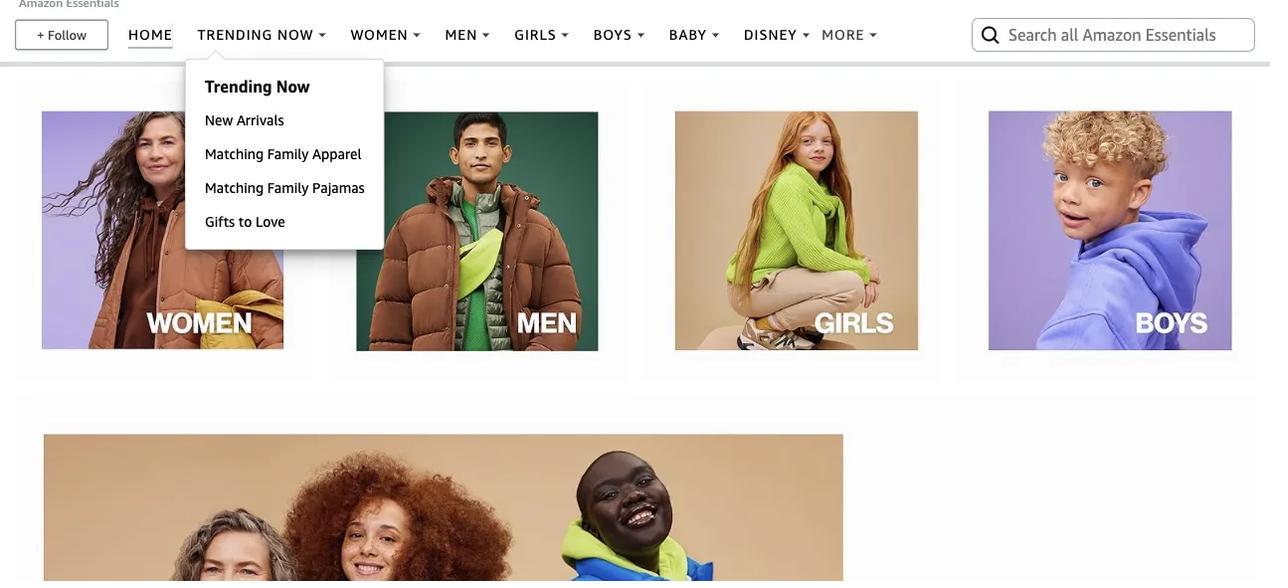 Task type: describe. For each thing, give the bounding box(es) containing it.
Search all Amazon Essentials search field
[[1009, 18, 1223, 52]]



Task type: vqa. For each thing, say whether or not it's contained in the screenshot.
Search All Amazon Essentials search field
yes



Task type: locate. For each thing, give the bounding box(es) containing it.
search image
[[979, 23, 1003, 47]]

+
[[37, 27, 44, 42]]

+ follow
[[37, 27, 87, 42]]

follow
[[48, 27, 87, 42]]

+ follow button
[[16, 21, 107, 49]]



